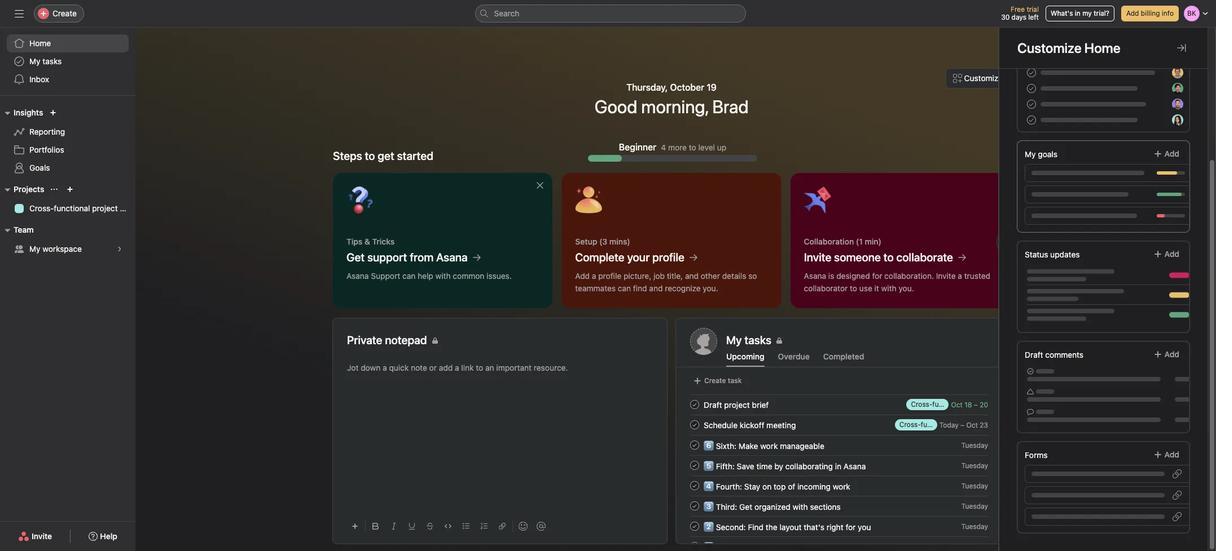 Task type: vqa. For each thing, say whether or not it's contained in the screenshot.
left My first portfolio link
no



Task type: describe. For each thing, give the bounding box(es) containing it.
upcoming
[[726, 352, 765, 362]]

& tricks
[[365, 237, 395, 247]]

trusted
[[964, 271, 991, 281]]

today – oct 23
[[940, 421, 988, 430]]

asana support can help with common issues.
[[347, 271, 512, 281]]

add button for i've
[[1146, 43, 1187, 64]]

support
[[367, 251, 407, 264]]

complete your profile
[[575, 251, 685, 264]]

my tasks
[[29, 56, 62, 66]]

profile for your
[[652, 251, 685, 264]]

find
[[633, 284, 647, 293]]

insert an object image
[[352, 524, 358, 531]]

invite button
[[11, 527, 59, 547]]

to right 'steps'
[[365, 150, 375, 163]]

my for my goals
[[1025, 150, 1036, 159]]

3️⃣
[[704, 503, 714, 512]]

20
[[980, 401, 988, 409]]

private
[[347, 334, 382, 347]]

completed
[[823, 352, 864, 362]]

on
[[763, 482, 772, 492]]

add button for comments
[[1146, 345, 1187, 365]]

tuesday for 6️⃣ sixth: make work manageable
[[962, 442, 988, 450]]

what's in my trial? button
[[1046, 6, 1115, 21]]

support
[[371, 271, 400, 281]]

it
[[875, 284, 879, 293]]

by
[[775, 462, 783, 472]]

6 tuesday button from the top
[[962, 543, 988, 552]]

help
[[100, 532, 117, 542]]

sixth:
[[716, 442, 737, 451]]

1 vertical spatial your
[[627, 251, 650, 264]]

new project or portfolio image
[[67, 186, 74, 193]]

thursday, october 19 good morning, brad
[[595, 82, 749, 117]]

steps to get started
[[333, 150, 433, 163]]

time
[[757, 462, 772, 472]]

invite someone to collaborate
[[804, 251, 953, 264]]

see details, my workspace image
[[116, 246, 123, 253]]

5 completed image from the top
[[688, 541, 702, 552]]

numbered list image
[[481, 524, 488, 531]]

more
[[668, 143, 687, 152]]

goals
[[29, 163, 50, 173]]

2 vertical spatial and
[[649, 284, 663, 293]]

bold image
[[373, 524, 379, 531]]

projects element
[[0, 179, 135, 220]]

them.
[[1168, 20, 1189, 30]]

invite inside asana is designed for collaboration. invite a trusted collaborator to use it with you.
[[936, 271, 956, 281]]

add a profile picture, job title, and other details so teammates can find and recognize you.
[[575, 271, 757, 293]]

add billing info button
[[1121, 6, 1179, 21]]

inbox
[[29, 75, 49, 84]]

my goals
[[1025, 150, 1058, 159]]

19
[[707, 82, 717, 93]]

1 vertical spatial and
[[685, 271, 699, 281]]

my
[[1083, 9, 1092, 17]]

add button for goals
[[1146, 144, 1187, 164]]

at mention image
[[537, 523, 546, 532]]

bulleted list image
[[463, 524, 470, 531]]

completed image for draft
[[688, 398, 702, 412]]

right
[[827, 523, 844, 533]]

a inside asana is designed for collaboration. invite a trusted collaborator to use it with you.
[[958, 271, 962, 281]]

create task button
[[690, 374, 745, 389]]

in inside button
[[1075, 9, 1081, 17]]

stay
[[744, 482, 760, 492]]

2️⃣
[[704, 523, 714, 533]]

your inside the click add or drag widgets below to your home screen. you can also reorder and remove them.
[[1146, 8, 1162, 17]]

projects
[[14, 185, 44, 194]]

so
[[749, 271, 757, 281]]

left
[[1029, 13, 1039, 21]]

teams element
[[0, 220, 135, 261]]

other
[[701, 271, 720, 281]]

inbox link
[[7, 71, 129, 89]]

layout
[[780, 523, 802, 533]]

6 tuesday from the top
[[962, 543, 988, 552]]

info
[[1162, 9, 1174, 17]]

my tasks link
[[726, 333, 996, 349]]

brad
[[712, 96, 749, 117]]

picture,
[[624, 271, 651, 281]]

below
[[1113, 8, 1134, 17]]

you. inside add a profile picture, job title, and other details so teammates can find and recognize you.
[[703, 284, 718, 293]]

add button for updates
[[1146, 244, 1187, 265]]

schedule kickoff meeting
[[704, 421, 796, 430]]

goals link
[[7, 159, 129, 177]]

second:
[[716, 523, 746, 533]]

0 horizontal spatial in
[[835, 462, 842, 472]]

tasks i've assigned
[[1025, 49, 1095, 59]]

job
[[654, 271, 665, 281]]

i've
[[1048, 49, 1060, 59]]

remove
[[1139, 20, 1166, 30]]

30
[[1001, 13, 1010, 21]]

insights element
[[0, 103, 135, 179]]

asana right collaborating
[[844, 462, 866, 472]]

reorder
[[1094, 20, 1121, 30]]

home inside home link
[[29, 38, 51, 48]]

create for create task
[[704, 377, 726, 385]]

add for first add button from the bottom
[[1165, 450, 1180, 460]]

upcoming button
[[726, 352, 765, 367]]

for inside asana is designed for collaboration. invite a trusted collaborator to use it with you.
[[872, 271, 882, 281]]

free trial 30 days left
[[1001, 5, 1039, 21]]

from
[[410, 251, 434, 264]]

tuesday for 4️⃣ fourth: stay on top of incoming work
[[962, 482, 988, 491]]

tuesday for 5️⃣ fifth: save time by collaborating in asana
[[962, 462, 988, 470]]

details
[[722, 271, 746, 281]]

completed image for 6️⃣
[[688, 439, 702, 453]]

portfolios
[[29, 145, 64, 155]]

notepad
[[385, 334, 427, 347]]

asana left support
[[347, 271, 369, 281]]

tuesday button for 2️⃣ second: find the layout that's right for you
[[962, 523, 988, 531]]

of
[[788, 482, 795, 492]]

my tasks link
[[7, 52, 129, 71]]

link image
[[499, 524, 506, 531]]

to inside the click add or drag widgets below to your home screen. you can also reorder and remove them.
[[1137, 8, 1144, 17]]

fourth:
[[716, 482, 742, 492]]

level
[[698, 143, 715, 152]]

create button
[[34, 5, 84, 23]]

collaborate
[[896, 251, 953, 264]]

add for billing
[[1127, 9, 1139, 17]]

0 horizontal spatial work
[[760, 442, 778, 451]]

5 add button from the top
[[1146, 445, 1187, 466]]

search list box
[[475, 5, 746, 23]]

completed checkbox for draft
[[688, 398, 702, 412]]

help button
[[81, 527, 125, 547]]

add for add button related to comments
[[1165, 350, 1180, 360]]

and inside the click add or drag widgets below to your home screen. you can also reorder and remove them.
[[1123, 20, 1137, 30]]

my workspace
[[29, 244, 82, 254]]

someone
[[834, 251, 881, 264]]

new image
[[50, 109, 57, 116]]

0 vertical spatial oct
[[951, 401, 963, 409]]

use
[[859, 284, 872, 293]]

1 horizontal spatial oct
[[966, 421, 978, 430]]

close customization pane image
[[1177, 43, 1186, 52]]

with for common
[[435, 271, 451, 281]]

add for add button related to updates
[[1165, 249, 1180, 259]]

top
[[774, 482, 786, 492]]

strikethrough image
[[427, 524, 433, 531]]

collaborating
[[786, 462, 833, 472]]

to up asana is designed for collaboration. invite a trusted collaborator to use it with you.
[[884, 251, 894, 264]]

up
[[717, 143, 727, 152]]

morning,
[[641, 96, 708, 117]]

to inside beginner 4 more to level up
[[689, 143, 696, 152]]

overdue button
[[778, 352, 810, 367]]



Task type: locate. For each thing, give the bounding box(es) containing it.
customize
[[964, 73, 1003, 83]]

incoming
[[798, 482, 831, 492]]

0 vertical spatial home
[[1164, 8, 1186, 17]]

1 vertical spatial can
[[402, 271, 416, 281]]

global element
[[0, 28, 135, 95]]

(1 min)
[[856, 237, 882, 247]]

5 completed checkbox from the top
[[688, 500, 702, 514]]

– right 18
[[974, 401, 978, 409]]

italics image
[[391, 524, 397, 531]]

2 horizontal spatial with
[[881, 284, 897, 293]]

cross-functional project plan link
[[7, 200, 135, 218]]

underline image
[[409, 524, 415, 531]]

tuesday button for 5️⃣ fifth: save time by collaborating in asana
[[962, 462, 988, 470]]

can for you
[[1062, 20, 1075, 30]]

4️⃣
[[704, 482, 714, 492]]

1 vertical spatial home
[[29, 38, 51, 48]]

0 vertical spatial profile
[[652, 251, 685, 264]]

a left trusted at the right of page
[[958, 271, 962, 281]]

you.
[[703, 284, 718, 293], [899, 284, 914, 293]]

4 completed checkbox from the top
[[688, 459, 702, 473]]

for
[[872, 271, 882, 281], [846, 523, 856, 533]]

and down the job
[[649, 284, 663, 293]]

1 tuesday button from the top
[[962, 442, 988, 450]]

tips
[[347, 237, 362, 247]]

project left 'plan'
[[92, 204, 118, 213]]

0 vertical spatial with
[[435, 271, 451, 281]]

1 vertical spatial –
[[961, 421, 965, 430]]

thursday,
[[627, 82, 668, 93]]

good
[[595, 96, 637, 117]]

1 vertical spatial get
[[739, 503, 752, 512]]

2 vertical spatial completed image
[[688, 500, 702, 514]]

2 horizontal spatial invite
[[936, 271, 956, 281]]

a
[[592, 271, 596, 281], [958, 271, 962, 281]]

to left level
[[689, 143, 696, 152]]

reporting link
[[7, 123, 129, 141]]

2 a from the left
[[958, 271, 962, 281]]

0 vertical spatial project
[[92, 204, 118, 213]]

get down tips
[[347, 251, 365, 264]]

0 vertical spatial your
[[1146, 8, 1162, 17]]

5️⃣
[[704, 462, 714, 472]]

0 horizontal spatial can
[[402, 271, 416, 281]]

for up it at the right
[[872, 271, 882, 281]]

assigned
[[1063, 49, 1095, 59]]

status
[[1025, 250, 1048, 260]]

my down team
[[29, 244, 40, 254]]

home up "my tasks"
[[29, 38, 51, 48]]

get started
[[378, 150, 433, 163]]

3 tuesday from the top
[[962, 482, 988, 491]]

2 horizontal spatial and
[[1123, 20, 1137, 30]]

1 vertical spatial in
[[835, 462, 842, 472]]

18
[[965, 401, 972, 409]]

asana inside asana is designed for collaboration. invite a trusted collaborator to use it with you.
[[804, 271, 826, 281]]

tuesday for 2️⃣ second: find the layout that's right for you
[[962, 523, 988, 531]]

search
[[494, 8, 520, 18]]

1 horizontal spatial invite
[[804, 251, 832, 264]]

show options, current sort, top image
[[51, 186, 58, 193]]

tuesday button for 6️⃣ sixth: make work manageable
[[962, 442, 988, 450]]

asana is designed for collaboration. invite a trusted collaborator to use it with you.
[[804, 271, 991, 293]]

1 a from the left
[[592, 271, 596, 281]]

what's in my trial?
[[1051, 9, 1110, 17]]

create up home link
[[52, 8, 77, 18]]

completed checkbox for 6️⃣
[[688, 439, 702, 453]]

tuesday button for 4️⃣ fourth: stay on top of incoming work
[[962, 482, 988, 491]]

in left my
[[1075, 9, 1081, 17]]

create left task
[[704, 377, 726, 385]]

tuesday button for 3️⃣ third: get organized with sections
[[962, 503, 988, 511]]

profile up the title,
[[652, 251, 685, 264]]

common
[[453, 271, 484, 281]]

with inside asana is designed for collaboration. invite a trusted collaborator to use it with you.
[[881, 284, 897, 293]]

3 tuesday button from the top
[[962, 482, 988, 491]]

insights button
[[0, 106, 43, 120]]

can inside add a profile picture, job title, and other details so teammates can find and recognize you.
[[618, 284, 631, 293]]

click
[[1018, 8, 1036, 17]]

1 horizontal spatial can
[[618, 284, 631, 293]]

1 horizontal spatial your
[[1146, 8, 1162, 17]]

0 horizontal spatial invite
[[32, 532, 52, 542]]

1 vertical spatial completed checkbox
[[688, 520, 702, 534]]

0 vertical spatial and
[[1123, 20, 1137, 30]]

1 horizontal spatial project
[[724, 400, 750, 410]]

1 horizontal spatial with
[[793, 503, 808, 512]]

1 you. from the left
[[703, 284, 718, 293]]

customize button
[[946, 68, 1010, 89]]

meeting
[[767, 421, 796, 430]]

collaboration.
[[885, 271, 934, 281]]

1 horizontal spatial for
[[872, 271, 882, 281]]

projects button
[[0, 183, 44, 196]]

my left goals
[[1025, 150, 1036, 159]]

find
[[748, 523, 764, 533]]

work up sections
[[833, 482, 850, 492]]

completed image left 6️⃣
[[688, 439, 702, 453]]

recognize
[[665, 284, 701, 293]]

billing
[[1141, 9, 1160, 17]]

in
[[1075, 9, 1081, 17], [835, 462, 842, 472]]

1 vertical spatial profile
[[598, 271, 622, 281]]

–
[[974, 401, 978, 409], [961, 421, 965, 430]]

1 vertical spatial invite
[[936, 271, 956, 281]]

organized
[[755, 503, 791, 512]]

home inside the click add or drag widgets below to your home screen. you can also reorder and remove them.
[[1164, 8, 1186, 17]]

you. down collaboration. on the right
[[899, 284, 914, 293]]

collaborator
[[804, 284, 848, 293]]

0 vertical spatial work
[[760, 442, 778, 451]]

tasks
[[43, 56, 62, 66]]

2 vertical spatial completed checkbox
[[688, 541, 702, 552]]

plan
[[120, 204, 135, 213]]

2 completed image from the top
[[688, 459, 702, 473]]

my tasks
[[726, 334, 772, 347]]

your up remove
[[1146, 8, 1162, 17]]

1 horizontal spatial create
[[704, 377, 726, 385]]

days
[[1012, 13, 1027, 21]]

2 tuesday button from the top
[[962, 462, 988, 470]]

issues.
[[487, 271, 512, 281]]

2 vertical spatial my
[[29, 244, 40, 254]]

your up picture,
[[627, 251, 650, 264]]

to right below
[[1137, 8, 1144, 17]]

with down of
[[793, 503, 808, 512]]

Completed checkbox
[[688, 398, 702, 412], [688, 419, 702, 432], [688, 439, 702, 453], [688, 459, 702, 473], [688, 500, 702, 514]]

0 horizontal spatial with
[[435, 271, 451, 281]]

1 horizontal spatial in
[[1075, 9, 1081, 17]]

1 horizontal spatial draft
[[1025, 350, 1043, 360]]

project left brief
[[724, 400, 750, 410]]

5 tuesday button from the top
[[962, 523, 988, 531]]

work right make
[[760, 442, 778, 451]]

completed checkbox for 3️⃣
[[688, 500, 702, 514]]

3 completed image from the top
[[688, 480, 702, 493]]

draft up schedule
[[704, 400, 722, 410]]

0 horizontal spatial profile
[[598, 271, 622, 281]]

0 horizontal spatial you.
[[703, 284, 718, 293]]

can inside the click add or drag widgets below to your home screen. you can also reorder and remove them.
[[1062, 20, 1075, 30]]

get right the third:
[[739, 503, 752, 512]]

tasks
[[1025, 49, 1045, 59]]

add
[[1038, 8, 1051, 17]]

1 vertical spatial completed image
[[688, 439, 702, 453]]

to inside asana is designed for collaboration. invite a trusted collaborator to use it with you.
[[850, 284, 857, 293]]

completed checkbox for 4️⃣
[[688, 480, 702, 493]]

oct left 23
[[966, 421, 978, 430]]

completed checkbox left 3️⃣
[[688, 500, 702, 514]]

also
[[1078, 20, 1092, 30]]

0 vertical spatial completed image
[[688, 419, 702, 432]]

complete
[[575, 251, 625, 264]]

add billing info
[[1127, 9, 1174, 17]]

0 vertical spatial draft
[[1025, 350, 1043, 360]]

completed image for 3️⃣
[[688, 500, 702, 514]]

get support from asana
[[347, 251, 468, 264]]

fifth:
[[716, 462, 735, 472]]

1 vertical spatial my
[[1025, 150, 1036, 159]]

and up recognize
[[685, 271, 699, 281]]

completed image
[[688, 419, 702, 432], [688, 439, 702, 453], [688, 500, 702, 514]]

help
[[418, 271, 433, 281]]

schedule
[[704, 421, 738, 430]]

add
[[1127, 9, 1139, 17], [1165, 49, 1180, 58], [1165, 149, 1180, 159], [1165, 249, 1180, 259], [575, 271, 590, 281], [1165, 350, 1180, 360], [1165, 450, 1180, 460]]

my inside teams element
[[29, 244, 40, 254]]

can down the drag
[[1062, 20, 1075, 30]]

0 vertical spatial get
[[347, 251, 365, 264]]

0 vertical spatial can
[[1062, 20, 1075, 30]]

2 add button from the top
[[1146, 144, 1187, 164]]

1 vertical spatial project
[[724, 400, 750, 410]]

and down below
[[1123, 20, 1137, 30]]

1 horizontal spatial you.
[[899, 284, 914, 293]]

completed image for 2️⃣
[[688, 520, 702, 534]]

add profile photo image
[[690, 328, 717, 356]]

1 horizontal spatial get
[[739, 503, 752, 512]]

3 completed checkbox from the top
[[688, 439, 702, 453]]

0 horizontal spatial create
[[52, 8, 77, 18]]

my workspace link
[[7, 240, 129, 258]]

third:
[[716, 503, 737, 512]]

my inside the global element
[[29, 56, 40, 66]]

1 completed checkbox from the top
[[688, 398, 702, 412]]

completed checkbox for 2️⃣
[[688, 520, 702, 534]]

completed checkbox left schedule
[[688, 419, 702, 432]]

1 vertical spatial oct
[[966, 421, 978, 430]]

2 completed checkbox from the top
[[688, 419, 702, 432]]

completed image for schedule
[[688, 419, 702, 432]]

0 horizontal spatial oct
[[951, 401, 963, 409]]

you. down other
[[703, 284, 718, 293]]

can left help
[[402, 271, 416, 281]]

with right it at the right
[[881, 284, 897, 293]]

tuesday for 3️⃣ third: get organized with sections
[[962, 503, 988, 511]]

completed image for 5️⃣
[[688, 459, 702, 473]]

4 tuesday button from the top
[[962, 503, 988, 511]]

0 vertical spatial for
[[872, 271, 882, 281]]

widgets
[[1082, 8, 1111, 17]]

invite for invite
[[32, 532, 52, 542]]

0 horizontal spatial project
[[92, 204, 118, 213]]

completed image left 3️⃣
[[688, 500, 702, 514]]

my for my workspace
[[29, 244, 40, 254]]

1 tuesday from the top
[[962, 442, 988, 450]]

– right today
[[961, 421, 965, 430]]

0 horizontal spatial get
[[347, 251, 365, 264]]

asana left is
[[804, 271, 826, 281]]

my for my tasks
[[29, 56, 40, 66]]

today
[[940, 421, 959, 430]]

dismiss image
[[536, 181, 545, 190]]

3 add button from the top
[[1146, 244, 1187, 265]]

completed checkbox for 5️⃣
[[688, 459, 702, 473]]

0 horizontal spatial a
[[592, 271, 596, 281]]

a up teammates
[[592, 271, 596, 281]]

0 vertical spatial completed checkbox
[[688, 480, 702, 493]]

3️⃣ third: get organized with sections
[[704, 503, 841, 512]]

2 you. from the left
[[899, 284, 914, 293]]

workspace
[[43, 244, 82, 254]]

5 tuesday from the top
[[962, 523, 988, 531]]

setup
[[575, 237, 597, 247]]

completed checkbox for schedule
[[688, 419, 702, 432]]

completed checkbox left 5️⃣
[[688, 459, 702, 473]]

save
[[737, 462, 754, 472]]

2 completed checkbox from the top
[[688, 520, 702, 534]]

can left find
[[618, 284, 631, 293]]

0 vertical spatial my
[[29, 56, 40, 66]]

create inside create 'dropdown button'
[[52, 8, 77, 18]]

3 completed image from the top
[[688, 500, 702, 514]]

1 completed image from the top
[[688, 398, 702, 412]]

profile for a
[[598, 271, 622, 281]]

in right collaborating
[[835, 462, 842, 472]]

profile inside add a profile picture, job title, and other details so teammates can find and recognize you.
[[598, 271, 622, 281]]

1 vertical spatial work
[[833, 482, 850, 492]]

completed checkbox down create task button
[[688, 398, 702, 412]]

1 horizontal spatial work
[[833, 482, 850, 492]]

create inside create task button
[[704, 377, 726, 385]]

oct
[[951, 401, 963, 409], [966, 421, 978, 430]]

0 vertical spatial invite
[[804, 251, 832, 264]]

team
[[14, 225, 34, 235]]

1 completed checkbox from the top
[[688, 480, 702, 493]]

add inside add a profile picture, job title, and other details so teammates can find and recognize you.
[[575, 271, 590, 281]]

beginner 4 more to level up
[[619, 142, 727, 152]]

0 horizontal spatial draft
[[704, 400, 722, 410]]

with for sections
[[793, 503, 808, 512]]

free
[[1011, 5, 1025, 14]]

you. inside asana is designed for collaboration. invite a trusted collaborator to use it with you.
[[899, 284, 914, 293]]

create for create
[[52, 8, 77, 18]]

home up 'them.'
[[1164, 8, 1186, 17]]

can for teammates
[[618, 284, 631, 293]]

1 horizontal spatial and
[[685, 271, 699, 281]]

that's
[[804, 523, 825, 533]]

add for add button for goals
[[1165, 149, 1180, 159]]

trial?
[[1094, 9, 1110, 17]]

draft left comments
[[1025, 350, 1043, 360]]

1 vertical spatial draft
[[704, 400, 722, 410]]

a inside add a profile picture, job title, and other details so teammates can find and recognize you.
[[592, 271, 596, 281]]

profile up teammates
[[598, 271, 622, 281]]

cross-functional project plan
[[29, 204, 135, 213]]

tuesday
[[962, 442, 988, 450], [962, 462, 988, 470], [962, 482, 988, 491], [962, 503, 988, 511], [962, 523, 988, 531], [962, 543, 988, 552]]

private notepad
[[347, 334, 427, 347]]

to
[[1137, 8, 1144, 17], [689, 143, 696, 152], [365, 150, 375, 163], [884, 251, 894, 264], [850, 284, 857, 293]]

add for a
[[575, 271, 590, 281]]

invite
[[804, 251, 832, 264], [936, 271, 956, 281], [32, 532, 52, 542]]

1 add button from the top
[[1146, 43, 1187, 64]]

4 tuesday from the top
[[962, 503, 988, 511]]

2 vertical spatial with
[[793, 503, 808, 512]]

customize home
[[1018, 40, 1121, 56]]

4 completed image from the top
[[688, 520, 702, 534]]

2 horizontal spatial can
[[1062, 20, 1075, 30]]

to left use
[[850, 284, 857, 293]]

completed image for 4️⃣
[[688, 480, 702, 493]]

Completed checkbox
[[688, 480, 702, 493], [688, 520, 702, 534], [688, 541, 702, 552]]

updates
[[1050, 250, 1080, 260]]

0 vertical spatial create
[[52, 8, 77, 18]]

1 vertical spatial with
[[881, 284, 897, 293]]

3 completed checkbox from the top
[[688, 541, 702, 552]]

draft for draft comments
[[1025, 350, 1043, 360]]

1 horizontal spatial a
[[958, 271, 962, 281]]

0 horizontal spatial and
[[649, 284, 663, 293]]

you
[[1047, 20, 1060, 30]]

is
[[828, 271, 834, 281]]

emoji image
[[519, 523, 528, 532]]

draft for draft project brief
[[704, 400, 722, 410]]

my left tasks
[[29, 56, 40, 66]]

0 horizontal spatial for
[[846, 523, 856, 533]]

code image
[[445, 524, 452, 531]]

for left you
[[846, 523, 856, 533]]

1 horizontal spatial home
[[1164, 8, 1186, 17]]

1 horizontal spatial –
[[974, 401, 978, 409]]

1 vertical spatial for
[[846, 523, 856, 533]]

asana up common at left
[[436, 251, 468, 264]]

invite for invite someone to collaborate
[[804, 251, 832, 264]]

oct left 18
[[951, 401, 963, 409]]

completed checkbox left 6️⃣
[[688, 439, 702, 453]]

invite inside button
[[32, 532, 52, 542]]

1 vertical spatial create
[[704, 377, 726, 385]]

4 add button from the top
[[1146, 345, 1187, 365]]

hide sidebar image
[[15, 9, 24, 18]]

0 horizontal spatial your
[[627, 251, 650, 264]]

with right help
[[435, 271, 451, 281]]

completed image
[[688, 398, 702, 412], [688, 459, 702, 473], [688, 480, 702, 493], [688, 520, 702, 534], [688, 541, 702, 552]]

2 vertical spatial invite
[[32, 532, 52, 542]]

0 vertical spatial in
[[1075, 9, 1081, 17]]

0 horizontal spatial –
[[961, 421, 965, 430]]

functional
[[54, 204, 90, 213]]

0 vertical spatial –
[[974, 401, 978, 409]]

completed image left schedule
[[688, 419, 702, 432]]

draft
[[1025, 350, 1043, 360], [704, 400, 722, 410]]

you
[[858, 523, 871, 533]]

1 horizontal spatial profile
[[652, 251, 685, 264]]

1 completed image from the top
[[688, 419, 702, 432]]

2 tuesday from the top
[[962, 462, 988, 470]]

0 horizontal spatial home
[[29, 38, 51, 48]]

what's
[[1051, 9, 1073, 17]]

beginner
[[619, 142, 657, 152]]

2 completed image from the top
[[688, 439, 702, 453]]

2 vertical spatial can
[[618, 284, 631, 293]]

goals
[[1038, 150, 1058, 159]]

toolbar
[[347, 514, 653, 540]]



